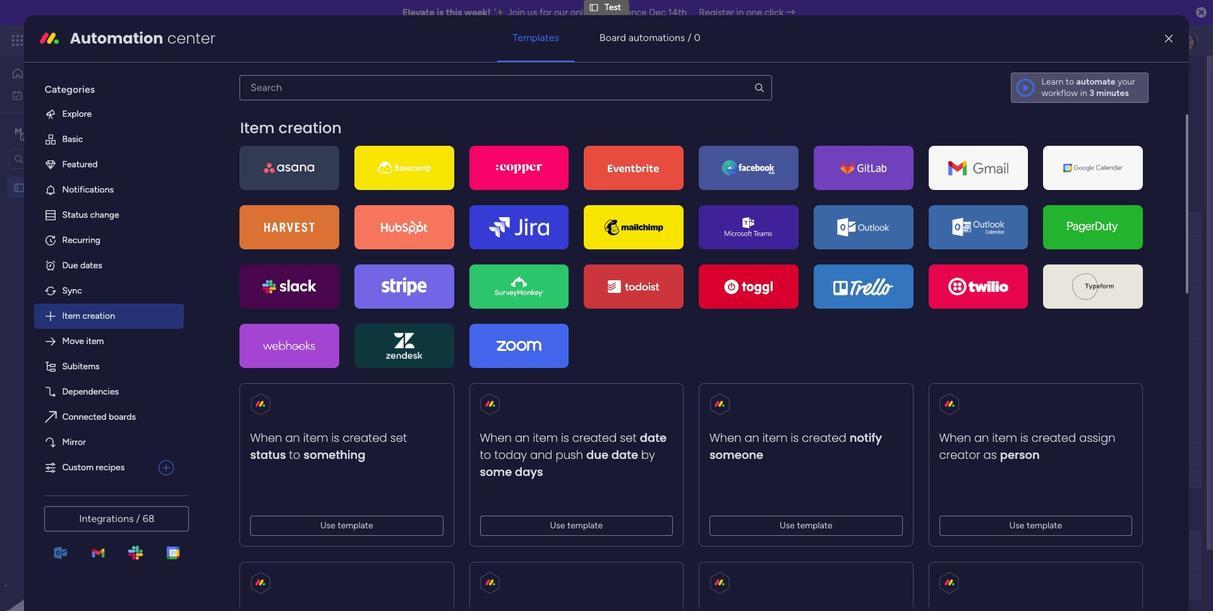 Task type: locate. For each thing, give the bounding box(es) containing it.
1 vertical spatial priority
[[707, 538, 736, 548]]

0 vertical spatial /
[[688, 32, 692, 44]]

due
[[615, 219, 631, 230], [62, 260, 78, 271], [615, 538, 631, 548]]

1 horizontal spatial 1
[[1154, 74, 1157, 85]]

1 vertical spatial status field
[[531, 536, 563, 550]]

1 vertical spatial production
[[245, 511, 308, 527]]

management
[[128, 33, 196, 47]]

0 horizontal spatial of
[[264, 95, 272, 106]]

column information image for due date
[[660, 538, 670, 548]]

manage any type of project. assign owners, set timelines and keep track of where your project stands.
[[193, 95, 597, 106]]

main for main table
[[211, 118, 230, 129]]

item inside when an item is created   set status to something
[[304, 430, 329, 446]]

item creation down project.
[[240, 118, 342, 138]]

custom recipes option
[[34, 456, 154, 481]]

1 horizontal spatial column information image
[[660, 220, 670, 230]]

mirror option
[[34, 430, 184, 456]]

sync option
[[34, 279, 184, 304]]

created for when an item is created   set date to today   and   push due date by some days
[[573, 430, 617, 446]]

and for today
[[531, 448, 553, 463]]

when up status
[[251, 430, 282, 446]]

for
[[540, 7, 552, 18]]

main left table in the left of the page
[[211, 118, 230, 129]]

project up building
[[260, 256, 288, 267]]

item up push
[[533, 430, 558, 446]]

creation inside option
[[82, 311, 115, 322]]

categories list box
[[34, 73, 194, 481]]

0 vertical spatial timeline
[[882, 219, 915, 230]]

created inside when an item is created   assign creator as
[[1032, 430, 1077, 446]]

4 template from the left
[[1027, 521, 1063, 532]]

/
[[688, 32, 692, 44], [1148, 74, 1152, 85], [136, 513, 140, 525]]

created inside when an item is created notify someone
[[803, 430, 847, 446]]

1 an from the left
[[286, 430, 300, 446]]

week!
[[465, 7, 491, 18]]

item inside when an item is created   assign creator as
[[993, 430, 1018, 446]]

work right my
[[42, 89, 61, 100]]

when inside when an item is created   assign creator as
[[940, 430, 972, 446]]

0 horizontal spatial main
[[29, 125, 51, 137]]

1 files field from the top
[[798, 218, 822, 232]]

see inside button
[[221, 35, 236, 46]]

2 use from the left
[[550, 521, 566, 532]]

work right 'monday'
[[102, 33, 125, 47]]

4 use template from the left
[[1010, 521, 1063, 532]]

main inside button
[[211, 118, 230, 129]]

1 vertical spatial see
[[577, 95, 592, 106]]

1 vertical spatial new project
[[239, 256, 288, 267]]

4 an from the left
[[975, 430, 990, 446]]

when for when an item is created   assign creator as
[[940, 430, 972, 446]]

0 vertical spatial status field
[[531, 218, 563, 232]]

item up something
[[304, 430, 329, 446]]

integrations / 68 button
[[45, 507, 189, 532]]

owner
[[460, 219, 486, 230], [460, 538, 486, 548]]

and inside when an item is created   set date to today   and   push due date by some days
[[531, 448, 553, 463]]

to for when an item is created   set status to something
[[290, 448, 301, 463]]

3 created from the left
[[803, 430, 847, 446]]

featured option
[[34, 152, 184, 178]]

select product image
[[11, 34, 24, 47]]

/ left '0' at the top of page
[[688, 32, 692, 44]]

item inside when an item is created notify someone
[[763, 430, 788, 446]]

m
[[15, 126, 22, 137]]

1 button
[[401, 288, 442, 339]]

item up as
[[993, 430, 1018, 446]]

to right status
[[290, 448, 301, 463]]

when
[[251, 430, 282, 446], [480, 430, 512, 446], [710, 430, 742, 446], [940, 430, 972, 446]]

test inside test production pipeline field
[[217, 192, 241, 208]]

when inside when an item is created   set status to something
[[251, 430, 282, 446]]

set inside when an item is created   set status to something
[[391, 430, 408, 446]]

assessment
[[311, 511, 381, 527]]

column information image for status
[[572, 220, 582, 230]]

1 horizontal spatial /
[[688, 32, 692, 44]]

0 vertical spatial due
[[615, 219, 631, 230]]

✨
[[493, 7, 505, 18]]

use template for status
[[321, 521, 374, 532]]

1 inside button
[[1154, 74, 1157, 85]]

to up the some
[[480, 448, 492, 463]]

0 vertical spatial due date field
[[612, 218, 654, 232]]

is inside when an item is created   set date to today   and   push due date by some days
[[562, 430, 570, 446]]

filter
[[417, 152, 437, 163]]

0 vertical spatial files
[[801, 219, 819, 230]]

add to favorites image
[[263, 73, 276, 86]]

an for when an item is created   set status to something
[[286, 430, 300, 446]]

in left 3
[[1081, 88, 1088, 99]]

someone
[[710, 448, 764, 463]]

Files field
[[798, 218, 822, 232], [798, 536, 822, 550]]

1 horizontal spatial and
[[531, 448, 553, 463]]

0 horizontal spatial your
[[518, 95, 536, 106]]

0 vertical spatial timeline field
[[879, 218, 918, 232]]

0 vertical spatial owner
[[460, 219, 486, 230]]

1 horizontal spatial creation
[[279, 118, 342, 138]]

when up creator
[[940, 430, 972, 446]]

template
[[338, 521, 374, 532], [568, 521, 603, 532], [798, 521, 833, 532], [1027, 521, 1063, 532]]

new project up test building
[[239, 256, 288, 267]]

new
[[197, 152, 215, 162], [239, 256, 257, 267]]

0 vertical spatial and
[[421, 95, 435, 106]]

0 horizontal spatial new
[[197, 152, 215, 162]]

Search for a column type search field
[[240, 75, 772, 100]]

created inside when an item is created   set status to something
[[343, 430, 388, 446]]

your up minutes
[[1118, 76, 1136, 87]]

1 vertical spatial files
[[801, 538, 819, 548]]

2 horizontal spatial column information image
[[926, 538, 936, 548]]

created inside when an item is created   set date to today   and   push due date by some days
[[573, 430, 617, 446]]

0 horizontal spatial in
[[737, 7, 744, 18]]

plans
[[238, 35, 259, 46]]

0 vertical spatial work
[[102, 33, 125, 47]]

4 use from the left
[[1010, 521, 1025, 532]]

2 horizontal spatial column information image
[[926, 220, 936, 230]]

2 priority from the top
[[707, 538, 736, 548]]

1 due date from the top
[[615, 219, 651, 230]]

1 vertical spatial 1
[[425, 312, 427, 320]]

None search field
[[240, 75, 772, 100]]

0 horizontal spatial and
[[421, 95, 435, 106]]

v2 search image
[[284, 150, 294, 165]]

is inside when an item is created notify someone
[[791, 430, 799, 446]]

see left more
[[577, 95, 592, 106]]

your
[[1118, 76, 1136, 87], [518, 95, 536, 106]]

creation down assign
[[279, 118, 342, 138]]

0 horizontal spatial /
[[136, 513, 140, 525]]

0 horizontal spatial work
[[42, 89, 61, 100]]

to inside when an item is created   set date to today   and   push due date by some days
[[480, 448, 492, 463]]

register in one click →
[[699, 7, 796, 18]]

files for priority
[[801, 538, 819, 548]]

creation
[[279, 118, 342, 138], [82, 311, 115, 322]]

person
[[359, 152, 386, 163]]

an up 'someone'
[[745, 430, 760, 446]]

your inside your workflow in
[[1118, 76, 1136, 87]]

lottie animation image
[[0, 484, 161, 612]]

column information image for status
[[572, 538, 582, 548]]

set inside when an item is created   set date to today   and   push due date by some days
[[621, 430, 637, 446]]

2 template from the left
[[568, 521, 603, 532]]

2 vertical spatial due
[[615, 538, 631, 548]]

working on it
[[520, 308, 573, 319]]

1 horizontal spatial to
[[480, 448, 492, 463]]

set for when an item is created   set status to something
[[391, 430, 408, 446]]

test down new project "button"
[[217, 192, 241, 208]]

when an item is created   set status to something
[[251, 430, 408, 463]]

files
[[801, 219, 819, 230], [801, 538, 819, 548]]

use
[[321, 521, 336, 532], [550, 521, 566, 532], [780, 521, 795, 532], [1010, 521, 1025, 532]]

item creation
[[240, 118, 342, 138], [62, 311, 115, 322]]

/ left 68
[[136, 513, 140, 525]]

workspace selection element
[[12, 124, 106, 141]]

board automations / 0 button
[[585, 23, 716, 53]]

invite / 1
[[1124, 74, 1157, 85]]

0 horizontal spatial column information image
[[572, 538, 582, 548]]

column information image for timeline
[[926, 220, 936, 230]]

item inside when an item is created   set date to today   and   push due date by some days
[[533, 430, 558, 446]]

0 vertical spatial priority
[[707, 219, 736, 230]]

an up today
[[515, 430, 530, 446]]

1 horizontal spatial work
[[102, 33, 125, 47]]

1 horizontal spatial item creation
[[240, 118, 342, 138]]

2 horizontal spatial /
[[1148, 74, 1152, 85]]

2 use template from the left
[[550, 521, 603, 532]]

1 vertical spatial your
[[518, 95, 536, 106]]

column information image
[[926, 220, 936, 230], [572, 538, 582, 548], [660, 538, 670, 548]]

option
[[0, 176, 161, 179]]

1 horizontal spatial in
[[1081, 88, 1088, 99]]

2 created from the left
[[573, 430, 617, 446]]

1 horizontal spatial see
[[577, 95, 592, 106]]

created up the person
[[1032, 430, 1077, 446]]

item right move
[[86, 336, 104, 347]]

item down sync
[[62, 311, 80, 322]]

work inside button
[[42, 89, 61, 100]]

1 vertical spatial timeline field
[[879, 536, 918, 550]]

1 vertical spatial new
[[239, 256, 257, 267]]

as
[[984, 448, 998, 463]]

1 horizontal spatial your
[[1118, 76, 1136, 87]]

notifications option
[[34, 178, 184, 203]]

Owner field
[[457, 218, 490, 232], [457, 536, 490, 550]]

/ inside the invite / 1 button
[[1148, 74, 1152, 85]]

Priority field
[[704, 218, 739, 232], [704, 536, 739, 550]]

0 vertical spatial due date
[[615, 219, 651, 230]]

when for when an item is created   set date to today   and   push due date by some days
[[480, 430, 512, 446]]

0 vertical spatial dec
[[649, 7, 666, 18]]

0 horizontal spatial item
[[62, 311, 80, 322]]

explore
[[62, 109, 92, 119]]

project down the main table button
[[217, 152, 246, 162]]

1 template from the left
[[338, 521, 374, 532]]

0 horizontal spatial column information image
[[572, 220, 582, 230]]

see for see more
[[577, 95, 592, 106]]

an inside when an item is created notify someone
[[745, 430, 760, 446]]

an inside when an item is created   assign creator as
[[975, 430, 990, 446]]

0 vertical spatial files field
[[798, 218, 822, 232]]

column information image
[[572, 220, 582, 230], [660, 220, 670, 230], [926, 538, 936, 548]]

0 horizontal spatial item creation
[[62, 311, 115, 322]]

Due date field
[[612, 218, 654, 232], [612, 536, 654, 550]]

1 vertical spatial in
[[1081, 88, 1088, 99]]

0 horizontal spatial 1
[[425, 312, 427, 320]]

gantt
[[272, 118, 295, 129]]

in left one on the top
[[737, 7, 744, 18]]

use template button
[[251, 516, 444, 537], [480, 516, 674, 537], [710, 516, 903, 537], [940, 516, 1133, 537]]

production for test
[[244, 192, 307, 208]]

1 vertical spatial owner
[[460, 538, 486, 548]]

of right type
[[264, 95, 272, 106]]

stands.
[[569, 95, 597, 106]]

when for when an item is created notify someone
[[710, 430, 742, 446]]

1 created from the left
[[343, 430, 388, 446]]

1 vertical spatial due
[[62, 260, 78, 271]]

item down type
[[240, 118, 275, 138]]

3 minutes
[[1090, 88, 1130, 99]]

main workspace
[[29, 125, 104, 137]]

board
[[600, 32, 626, 44]]

templates button
[[498, 23, 575, 53]]

of right track
[[481, 95, 489, 106]]

0 vertical spatial new
[[197, 152, 215, 162]]

new inside "button"
[[197, 152, 215, 162]]

Search field
[[294, 149, 332, 166]]

when inside when an item is created   set date to today   and   push due date by some days
[[480, 430, 512, 446]]

item creation up move item
[[62, 311, 115, 322]]

integrations / 68
[[79, 513, 155, 525]]

new project button
[[192, 147, 251, 168]]

3 when from the left
[[710, 430, 742, 446]]

subitems
[[62, 362, 100, 372]]

0 horizontal spatial creation
[[82, 311, 115, 322]]

1 horizontal spatial new
[[239, 256, 257, 267]]

/ for invite / 1
[[1148, 74, 1152, 85]]

4 when from the left
[[940, 430, 972, 446]]

mirror
[[62, 437, 86, 448]]

see
[[221, 35, 236, 46], [577, 95, 592, 106]]

/ inside board automations / 0 'button'
[[688, 32, 692, 44]]

1 horizontal spatial of
[[481, 95, 489, 106]]

1 vertical spatial item
[[62, 311, 80, 322]]

0 vertical spatial production
[[244, 192, 307, 208]]

main table button
[[192, 114, 263, 134]]

0 vertical spatial priority field
[[704, 218, 739, 232]]

2 files from the top
[[801, 538, 819, 548]]

when inside when an item is created notify someone
[[710, 430, 742, 446]]

1 timeline from the top
[[882, 219, 915, 230]]

new up test building
[[239, 256, 257, 267]]

is for when an item is created   set status to something
[[332, 430, 340, 446]]

see left plans
[[221, 35, 236, 46]]

created left notify
[[803, 430, 847, 446]]

new project down the main table button
[[197, 152, 246, 162]]

2 horizontal spatial set
[[621, 430, 637, 446]]

0 vertical spatial item
[[240, 118, 275, 138]]

dec 12
[[621, 309, 645, 318]]

public board image
[[13, 182, 25, 194]]

pipeline
[[310, 192, 356, 208]]

dec left 14th
[[649, 7, 666, 18]]

1 when from the left
[[251, 430, 282, 446]]

1 vertical spatial owner field
[[457, 536, 490, 550]]

1 vertical spatial item creation
[[62, 311, 115, 322]]

gantt button
[[263, 114, 304, 134]]

0 horizontal spatial see
[[221, 35, 236, 46]]

an down publishing
[[286, 430, 300, 446]]

templates
[[513, 32, 559, 44]]

2 priority field from the top
[[704, 536, 739, 550]]

1 use template button from the left
[[251, 516, 444, 537]]

an for when an item is created   set date to today   and   push due date by some days
[[515, 430, 530, 446]]

is inside when an item is created   set status to something
[[332, 430, 340, 446]]

my
[[28, 89, 40, 100]]

is for when an item is created   set date to today   and   push due date by some days
[[562, 430, 570, 446]]

to up workflow at the top of the page
[[1066, 76, 1075, 87]]

to inside when an item is created   set status to something
[[290, 448, 301, 463]]

an inside when an item is created   set status to something
[[286, 430, 300, 446]]

1 vertical spatial and
[[531, 448, 553, 463]]

use template for date
[[550, 521, 603, 532]]

item for when an item is created notify someone
[[763, 430, 788, 446]]

1 owner from the top
[[460, 219, 486, 230]]

0 horizontal spatial to
[[290, 448, 301, 463]]

1 files from the top
[[801, 219, 819, 230]]

on
[[555, 308, 565, 319]]

0 vertical spatial new project
[[197, 152, 246, 162]]

1 vertical spatial due date field
[[612, 536, 654, 550]]

3 an from the left
[[745, 430, 760, 446]]

person button
[[339, 147, 393, 168]]

is
[[437, 7, 444, 18], [332, 430, 340, 446], [562, 430, 570, 446], [791, 430, 799, 446], [1021, 430, 1029, 446]]

created for when an item is created notify someone
[[803, 430, 847, 446]]

1 horizontal spatial column information image
[[660, 538, 670, 548]]

production down the 'v2 search' icon
[[244, 192, 307, 208]]

main inside workspace selection element
[[29, 125, 51, 137]]

and up days
[[531, 448, 553, 463]]

1 vertical spatial files field
[[798, 536, 822, 550]]

creation down the sync option
[[82, 311, 115, 322]]

1 horizontal spatial dec
[[649, 7, 666, 18]]

item creation inside item creation option
[[62, 311, 115, 322]]

0 vertical spatial item creation
[[240, 118, 342, 138]]

test for test building
[[239, 308, 256, 319]]

created up due
[[573, 430, 617, 446]]

2 an from the left
[[515, 430, 530, 446]]

main right 'workspace' icon
[[29, 125, 51, 137]]

2 status field from the top
[[531, 536, 563, 550]]

project down 'pipeline'
[[315, 219, 344, 229]]

4 use template button from the left
[[940, 516, 1133, 537]]

item up 'someone'
[[763, 430, 788, 446]]

when up 'someone'
[[710, 430, 742, 446]]

1 use from the left
[[321, 521, 336, 532]]

0 vertical spatial owner field
[[457, 218, 490, 232]]

an inside when an item is created   set date to today   and   push due date by some days
[[515, 430, 530, 446]]

new project
[[197, 152, 246, 162], [239, 256, 288, 267]]

14th
[[669, 7, 687, 18]]

an for when an item is created notify someone
[[745, 430, 760, 446]]

1 inside button
[[425, 312, 427, 320]]

0 vertical spatial creation
[[279, 118, 342, 138]]

1 timeline field from the top
[[879, 218, 918, 232]]

2 when from the left
[[480, 430, 512, 446]]

2 vertical spatial /
[[136, 513, 140, 525]]

is inside when an item is created   assign creator as
[[1021, 430, 1029, 446]]

workspace
[[54, 125, 104, 137]]

2 owner from the top
[[460, 538, 486, 548]]

4 created from the left
[[1032, 430, 1077, 446]]

register
[[699, 7, 735, 18]]

2 of from the left
[[481, 95, 489, 106]]

Status field
[[531, 218, 563, 232], [531, 536, 563, 550]]

basic option
[[34, 127, 184, 152]]

1 vertical spatial due date
[[615, 538, 651, 548]]

project.
[[274, 95, 305, 106]]

2 files field from the top
[[798, 536, 822, 550]]

/ inside integrations / 68 button
[[136, 513, 140, 525]]

one
[[747, 7, 763, 18]]

test left publishing
[[239, 412, 256, 422]]

item
[[86, 336, 104, 347], [304, 430, 329, 446], [533, 430, 558, 446], [763, 430, 788, 446], [993, 430, 1018, 446]]

something
[[304, 448, 366, 463]]

created up something
[[343, 430, 388, 446]]

status change option
[[34, 203, 184, 228]]

/ right the invite
[[1148, 74, 1152, 85]]

0 vertical spatial see
[[221, 35, 236, 46]]

3 use from the left
[[780, 521, 795, 532]]

dec left 12 on the bottom of page
[[621, 309, 635, 318]]

1 vertical spatial creation
[[82, 311, 115, 322]]

1 vertical spatial priority field
[[704, 536, 739, 550]]

due dates option
[[34, 253, 184, 279]]

an up as
[[975, 430, 990, 446]]

project
[[217, 152, 246, 162], [315, 219, 344, 229], [260, 256, 288, 267], [315, 537, 344, 548]]

and left keep
[[421, 95, 435, 106]]

set for when an item is created   set date to today   and   push due date by some days
[[621, 430, 637, 446]]

boards
[[109, 412, 136, 423]]

test
[[605, 2, 622, 13], [30, 182, 46, 193], [217, 192, 241, 208], [239, 308, 256, 319], [239, 360, 256, 370], [239, 412, 256, 422]]

testing
[[258, 360, 287, 370]]

1 horizontal spatial set
[[391, 430, 408, 446]]

1 use template from the left
[[321, 521, 374, 532]]

1 horizontal spatial main
[[211, 118, 230, 129]]

2 use template button from the left
[[480, 516, 674, 537]]

automations
[[629, 32, 685, 44]]

my work button
[[8, 85, 136, 105]]

activity button
[[1036, 70, 1096, 90]]

home button
[[8, 63, 136, 83]]

your right the where
[[518, 95, 536, 106]]

Timeline field
[[879, 218, 918, 232], [879, 536, 918, 550]]

test left 'testing'
[[239, 360, 256, 370]]

new down the main table button
[[197, 152, 215, 162]]

when up today
[[480, 430, 512, 446]]

sort button
[[461, 147, 506, 168]]

work
[[102, 33, 125, 47], [42, 89, 61, 100]]

when for when an item is created   set status to something
[[251, 430, 282, 446]]

1 vertical spatial work
[[42, 89, 61, 100]]

0 vertical spatial your
[[1118, 76, 1136, 87]]

in
[[737, 7, 744, 18], [1081, 88, 1088, 99]]

1 vertical spatial /
[[1148, 74, 1152, 85]]

test left building
[[239, 308, 256, 319]]

0 vertical spatial 1
[[1154, 74, 1157, 85]]

invite / 1 button
[[1101, 70, 1163, 90]]

1 vertical spatial timeline
[[882, 538, 915, 548]]

test right public board icon
[[30, 182, 46, 193]]

production right the post
[[245, 511, 308, 527]]

when an item is created   assign creator as
[[940, 430, 1116, 463]]

0 horizontal spatial dec
[[621, 309, 635, 318]]

2 due date from the top
[[615, 538, 651, 548]]

3 template from the left
[[798, 521, 833, 532]]

days
[[516, 465, 544, 480]]



Task type: vqa. For each thing, say whether or not it's contained in the screenshot.
an in the When an item is created   assign creator as
yes



Task type: describe. For each thing, give the bounding box(es) containing it.
post
[[217, 511, 242, 527]]

3
[[1090, 88, 1095, 99]]

dependencies
[[62, 387, 119, 398]]

your workflow in
[[1042, 76, 1136, 99]]

1 owner field from the top
[[457, 218, 490, 232]]

collapse board header image
[[1175, 119, 1185, 129]]

work for monday
[[102, 33, 125, 47]]

conference
[[599, 7, 647, 18]]

online
[[571, 7, 596, 18]]

2 horizontal spatial to
[[1066, 76, 1075, 87]]

created for when an item is created   set status to something
[[343, 430, 388, 446]]

use for date
[[550, 521, 566, 532]]

subitems option
[[34, 355, 184, 380]]

recurring option
[[34, 228, 184, 253]]

0
[[694, 32, 701, 44]]

1 due date field from the top
[[612, 218, 654, 232]]

owners,
[[335, 95, 366, 106]]

test building
[[239, 308, 290, 319]]

board automations / 0
[[600, 32, 701, 44]]

recipes
[[96, 463, 125, 473]]

an for when an item is created   assign creator as
[[975, 430, 990, 446]]

chart button
[[304, 114, 346, 134]]

lottie animation element
[[0, 484, 161, 612]]

test for test testing
[[239, 360, 256, 370]]

change
[[90, 210, 119, 221]]

is for when an item is created   assign creator as
[[1021, 430, 1029, 446]]

1 horizontal spatial item
[[240, 118, 275, 138]]

/ for integrations / 68
[[136, 513, 140, 525]]

v2 overdue deadline image
[[594, 308, 604, 320]]

move item option
[[34, 329, 184, 355]]

not
[[523, 257, 538, 267]]

0 horizontal spatial set
[[368, 95, 381, 106]]

item inside option
[[86, 336, 104, 347]]

2 timeline from the top
[[882, 538, 915, 548]]

james peterson image
[[1178, 30, 1199, 51]]

test right the online
[[605, 2, 622, 13]]

started
[[540, 257, 570, 267]]

to for when an item is created   set date to today   and   push due date by some days
[[480, 448, 492, 463]]

1 status field from the top
[[531, 218, 563, 232]]

keep
[[438, 95, 457, 106]]

project
[[538, 95, 567, 106]]

track
[[459, 95, 479, 106]]

show board description image
[[242, 73, 257, 86]]

search image
[[754, 82, 765, 93]]

basic
[[62, 134, 83, 145]]

more
[[594, 95, 614, 106]]

Test Production Pipeline field
[[214, 192, 359, 209]]

1 priority from the top
[[707, 219, 736, 230]]

production for post
[[245, 511, 308, 527]]

automation
[[70, 28, 163, 49]]

test production pipeline
[[217, 192, 356, 208]]

home
[[29, 68, 53, 78]]

use for person
[[1010, 521, 1025, 532]]

it
[[567, 308, 573, 319]]

workflow
[[1042, 88, 1079, 99]]

see plans
[[221, 35, 259, 46]]

main for main workspace
[[29, 125, 51, 137]]

project inside "button"
[[217, 152, 246, 162]]

column information image for timeline
[[926, 538, 936, 548]]

push
[[556, 448, 584, 463]]

template for person
[[1027, 521, 1063, 532]]

status change
[[62, 210, 119, 221]]

3 use template from the left
[[780, 521, 833, 532]]

template for date
[[568, 521, 603, 532]]

medium
[[706, 412, 738, 422]]

due date for second due date field from the bottom of the page
[[615, 219, 651, 230]]

see more link
[[575, 94, 616, 107]]

dependencies option
[[34, 380, 184, 405]]

in inside your workflow in
[[1081, 88, 1088, 99]]

use template button for status
[[251, 516, 444, 537]]

2 due date field from the top
[[612, 536, 654, 550]]

see for see plans
[[221, 35, 236, 46]]

work for my
[[42, 89, 61, 100]]

elevate is this week! ✨ join us for our online conference dec 14th
[[403, 7, 687, 18]]

and for timelines
[[421, 95, 435, 106]]

register in one click → link
[[699, 7, 796, 18]]

post production assessment
[[217, 511, 381, 527]]

activity
[[1041, 74, 1071, 85]]

see plans button
[[204, 31, 265, 50]]

is for when an item is created notify someone
[[791, 430, 799, 446]]

3 use template button from the left
[[710, 516, 903, 537]]

files field for priority
[[798, 536, 822, 550]]

not started
[[523, 257, 570, 267]]

Search in workspace field
[[27, 152, 106, 166]]

my work
[[28, 89, 61, 100]]

our
[[554, 7, 568, 18]]

created for when an item is created   assign creator as
[[1032, 430, 1077, 446]]

filter button
[[397, 147, 457, 168]]

when an item is created notify someone
[[710, 430, 883, 463]]

test for test production pipeline
[[217, 192, 241, 208]]

type
[[243, 95, 261, 106]]

workspace image
[[12, 125, 25, 139]]

use template button for date
[[480, 516, 674, 537]]

test publishing
[[239, 412, 298, 422]]

explore option
[[34, 102, 184, 127]]

manage
[[193, 95, 225, 106]]

use template for person
[[1010, 521, 1063, 532]]

sync
[[62, 286, 82, 296]]

minutes
[[1097, 88, 1130, 99]]

status inside option
[[62, 210, 88, 221]]

2 timeline field from the top
[[879, 536, 918, 550]]

files field for timeline
[[798, 218, 822, 232]]

2 owner field from the top
[[457, 536, 490, 550]]

categories heading
[[34, 73, 184, 102]]

test for test publishing
[[239, 412, 256, 422]]

due
[[587, 448, 609, 463]]

item creation option
[[34, 304, 184, 329]]

connected boards option
[[34, 405, 184, 430]]

elevate
[[403, 7, 435, 18]]

automate
[[1077, 76, 1116, 87]]

test list box
[[0, 174, 161, 369]]

due inside due dates option
[[62, 260, 78, 271]]

sort
[[481, 152, 498, 163]]

move item
[[62, 336, 104, 347]]

use for status
[[321, 521, 336, 532]]

featured
[[62, 159, 98, 170]]

item for when an item is created   assign creator as
[[993, 430, 1018, 446]]

hide
[[530, 152, 548, 163]]

12
[[637, 309, 645, 318]]

automation  center image
[[39, 28, 60, 49]]

publishing
[[258, 412, 298, 422]]

any
[[227, 95, 241, 106]]

new project inside "button"
[[197, 152, 246, 162]]

due date for first due date field from the bottom
[[615, 538, 651, 548]]

item inside option
[[62, 311, 80, 322]]

1 priority field from the top
[[704, 218, 739, 232]]

some
[[480, 465, 513, 480]]

files for timeline
[[801, 219, 819, 230]]

item for when an item is created   set date to today   and   push due date by some days
[[533, 430, 558, 446]]

item for when an item is created   set status to something
[[304, 430, 329, 446]]

68
[[143, 513, 155, 525]]

automation center
[[70, 28, 216, 49]]

1 of from the left
[[264, 95, 272, 106]]

person
[[1001, 448, 1041, 463]]

working
[[520, 308, 553, 319]]

chart
[[314, 118, 336, 129]]

timelines
[[383, 95, 419, 106]]

creator
[[940, 448, 981, 463]]

center
[[167, 28, 216, 49]]

Post Production Assessment field
[[214, 511, 384, 527]]

project down the assessment
[[315, 537, 344, 548]]

where
[[492, 95, 516, 106]]

custom recipes
[[62, 463, 125, 473]]

learn
[[1042, 76, 1064, 87]]

status
[[251, 448, 286, 463]]

assign
[[307, 95, 333, 106]]

1 vertical spatial dec
[[621, 309, 635, 318]]

0 vertical spatial in
[[737, 7, 744, 18]]

this
[[446, 7, 462, 18]]

template for status
[[338, 521, 374, 532]]

join
[[508, 7, 525, 18]]

column information image for due date
[[660, 220, 670, 230]]

due dates
[[62, 260, 102, 271]]

use template button for person
[[940, 516, 1133, 537]]

→
[[786, 7, 796, 18]]

test inside test list box
[[30, 182, 46, 193]]

arrow down image
[[442, 150, 457, 165]]

see more
[[577, 95, 614, 106]]

notifications
[[62, 185, 114, 195]]

connected
[[62, 412, 107, 423]]



